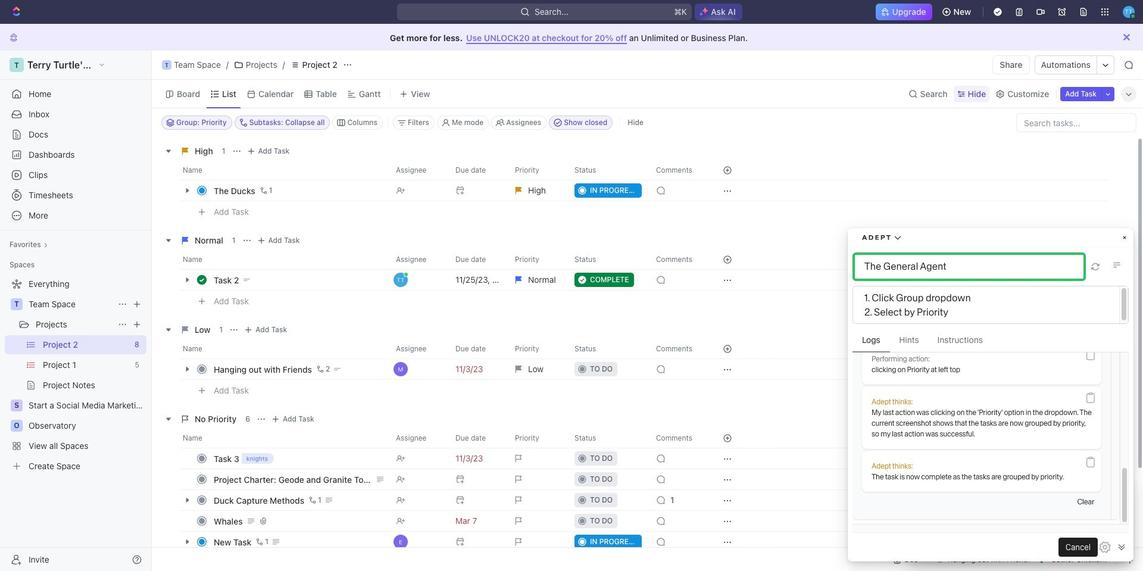 Task type: vqa. For each thing, say whether or not it's contained in the screenshot.
the rightmost Team Space, , element
yes



Task type: describe. For each thing, give the bounding box(es) containing it.
drumstick bite image
[[1041, 556, 1048, 563]]



Task type: locate. For each thing, give the bounding box(es) containing it.
terry turtle's workspace, , element
[[10, 58, 24, 72]]

Search tasks... text field
[[1017, 114, 1136, 132]]

tree inside 'sidebar' navigation
[[5, 275, 147, 476]]

tree
[[5, 275, 147, 476]]

sidebar navigation
[[0, 51, 154, 571]]

observatory, , element
[[11, 420, 23, 432]]

0 horizontal spatial team space, , element
[[11, 298, 23, 310]]

0 vertical spatial team space, , element
[[162, 60, 172, 70]]

1 horizontal spatial team space, , element
[[162, 60, 172, 70]]

team space, , element
[[162, 60, 172, 70], [11, 298, 23, 310]]

start a social media marketing agency, , element
[[11, 400, 23, 412]]

1 vertical spatial team space, , element
[[11, 298, 23, 310]]



